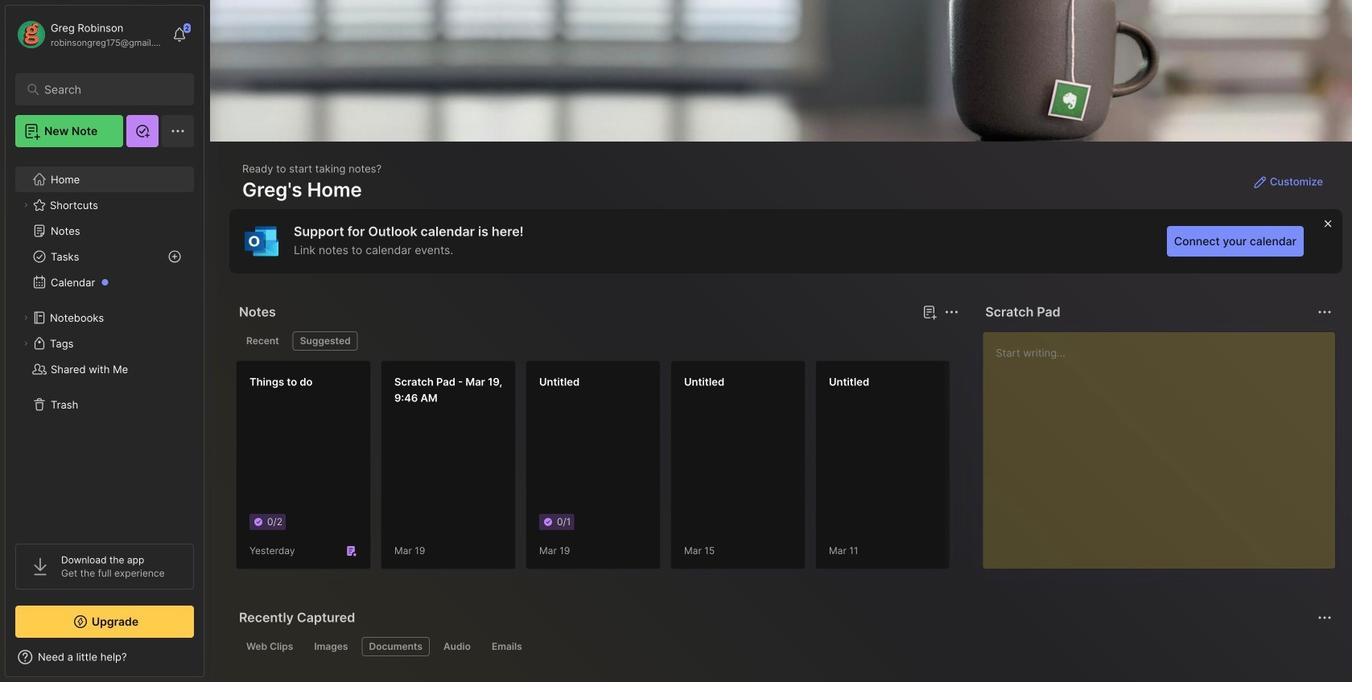Task type: describe. For each thing, give the bounding box(es) containing it.
Start writing… text field
[[996, 333, 1335, 556]]

2 tab list from the top
[[239, 638, 1330, 657]]

click to collapse image
[[203, 653, 215, 672]]

expand notebooks image
[[21, 313, 31, 323]]

main element
[[0, 0, 209, 683]]

1 more actions image from the left
[[942, 303, 962, 322]]

more actions image
[[1316, 609, 1335, 628]]

2 more actions image from the left
[[1316, 303, 1335, 322]]



Task type: locate. For each thing, give the bounding box(es) containing it.
none search field inside main element
[[44, 80, 173, 99]]

0 horizontal spatial more actions image
[[942, 303, 962, 322]]

tab
[[239, 332, 286, 351], [293, 332, 358, 351], [239, 638, 301, 657], [307, 638, 355, 657], [362, 638, 430, 657], [436, 638, 478, 657], [485, 638, 530, 657]]

WHAT'S NEW field
[[6, 645, 204, 671]]

more actions image
[[942, 303, 962, 322], [1316, 303, 1335, 322]]

tree inside main element
[[6, 157, 204, 530]]

Account field
[[15, 19, 164, 51]]

expand tags image
[[21, 339, 31, 349]]

tab list
[[239, 332, 957, 351], [239, 638, 1330, 657]]

1 horizontal spatial more actions image
[[1316, 303, 1335, 322]]

1 vertical spatial tab list
[[239, 638, 1330, 657]]

tree
[[6, 157, 204, 530]]

row group
[[236, 361, 1353, 580]]

1 tab list from the top
[[239, 332, 957, 351]]

0 vertical spatial tab list
[[239, 332, 957, 351]]

None search field
[[44, 80, 173, 99]]

More actions field
[[941, 301, 963, 324], [1314, 301, 1336, 324], [1314, 607, 1336, 630]]

Search text field
[[44, 82, 173, 97]]



Task type: vqa. For each thing, say whether or not it's contained in the screenshot.
Create new tag 'image'
no



